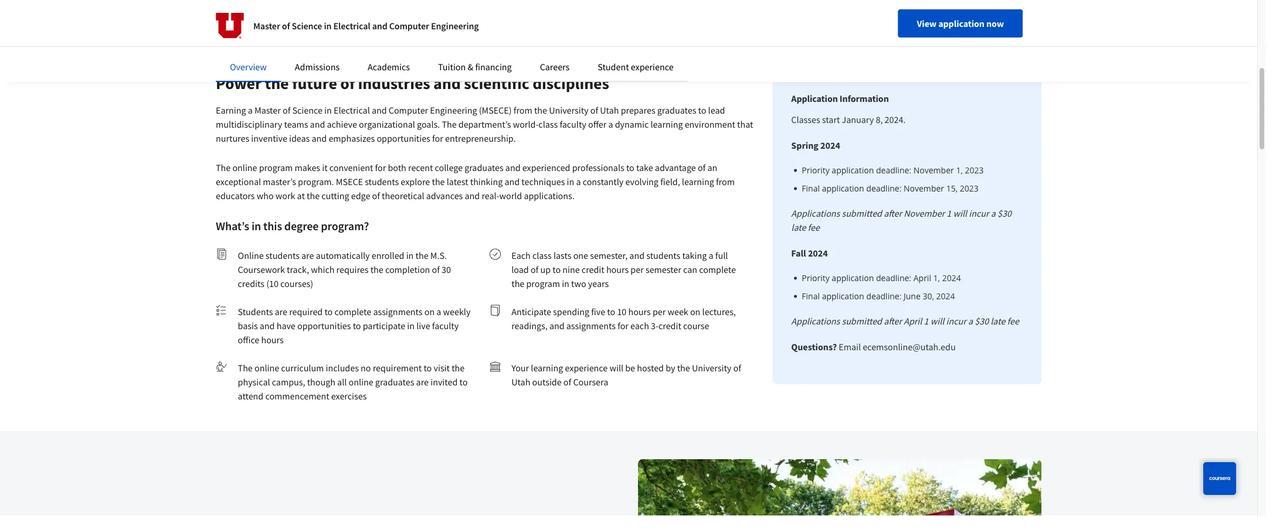 Task type: vqa. For each thing, say whether or not it's contained in the screenshot.
the rightmost 5
no



Task type: locate. For each thing, give the bounding box(es) containing it.
1 vertical spatial for
[[375, 162, 386, 174]]

1 on from the left
[[425, 306, 435, 318]]

1 vertical spatial priority
[[802, 273, 830, 284]]

1 horizontal spatial opportunities
[[377, 133, 430, 144]]

1 vertical spatial graduates
[[465, 162, 504, 174]]

the right visit
[[452, 363, 465, 374]]

1 electrical from the top
[[333, 20, 370, 32]]

incur for april
[[946, 316, 967, 327]]

hours down the semester,
[[606, 264, 629, 276]]

of inside each class lasts one semester, and students taking a full load of up to nine credit hours per semester can complete the program in two years
[[531, 264, 539, 276]]

will for april
[[931, 316, 945, 327]]

utah inside earning a master of science in electrical and computer engineering (msece) from the university of utah prepares graduates to lead multidisciplinary teams and achieve organizational goals. the department's world-class faculty offer a dynamic learning environment that nurtures inventive ideas and emphasizes opportunities for entrepreneurship.
[[600, 104, 619, 116]]

0 horizontal spatial on
[[425, 306, 435, 318]]

students
[[365, 176, 399, 188], [266, 250, 300, 262], [647, 250, 681, 262]]

thinking
[[470, 176, 503, 188]]

at
[[297, 190, 305, 202]]

1 horizontal spatial credit
[[659, 320, 681, 332]]

in up applications.
[[567, 176, 574, 188]]

for down 10
[[618, 320, 629, 332]]

to left lead
[[698, 104, 706, 116]]

1 vertical spatial per
[[653, 306, 666, 318]]

theoretical
[[382, 190, 424, 202]]

2 vertical spatial the
[[238, 363, 253, 374]]

0 vertical spatial program
[[259, 162, 293, 174]]

1 vertical spatial fee
[[1007, 316, 1019, 327]]

opportunities down organizational
[[377, 133, 430, 144]]

submitted inside applications submitted after november 1 will incur a $30 late fee
[[842, 208, 882, 219]]

cutting
[[322, 190, 349, 202]]

the for college
[[216, 162, 231, 174]]

1 for november
[[947, 208, 952, 219]]

november inside applications submitted after november 1 will incur a $30 late fee
[[904, 208, 945, 219]]

november down priority application deadline: november 1, 2023 list item
[[904, 183, 944, 194]]

a inside applications submitted after november 1 will incur a $30 late fee
[[991, 208, 996, 219]]

experienced
[[523, 162, 570, 174]]

1 for april
[[924, 316, 929, 327]]

1 vertical spatial after
[[884, 316, 902, 327]]

students down both
[[365, 176, 399, 188]]

fee for applications submitted after april 1 will incur a $30 late fee
[[1007, 316, 1019, 327]]

science up admissions
[[292, 20, 322, 32]]

2 horizontal spatial are
[[416, 377, 429, 388]]

2 final from the top
[[802, 291, 820, 302]]

0 horizontal spatial 1,
[[934, 273, 940, 284]]

graduates inside "the online curriculum includes no requirement to visit the physical campus, though all online graduates are invited to attend commencement exercises"
[[375, 377, 414, 388]]

from up world-
[[514, 104, 532, 116]]

1 submitted from the top
[[842, 208, 882, 219]]

credit inside each class lasts one semester, and students taking a full load of up to nine credit hours per semester can complete the program in two years
[[582, 264, 605, 276]]

0 horizontal spatial per
[[631, 264, 644, 276]]

2 vertical spatial are
[[416, 377, 429, 388]]

1, inside priority application deadline: april 1, 2024 list item
[[934, 273, 940, 284]]

advances
[[426, 190, 463, 202]]

on up live
[[425, 306, 435, 318]]

utah inside 'your learning experience will be hosted by the university of utah outside of coursera'
[[512, 377, 530, 388]]

1 final from the top
[[802, 183, 820, 194]]

complete inside students are required to complete assignments on a weekly basis and have opportunities to participate in live faculty office hours
[[335, 306, 371, 318]]

0 vertical spatial opportunities
[[377, 133, 430, 144]]

computer up the academics link
[[389, 20, 429, 32]]

the right at
[[307, 190, 320, 202]]

$30 for applications submitted after april 1 will incur a $30 late fee
[[975, 316, 989, 327]]

will left be
[[610, 363, 624, 374]]

2023
[[965, 165, 984, 176], [960, 183, 979, 194]]

1 vertical spatial submitted
[[842, 316, 882, 327]]

0 vertical spatial experience
[[631, 61, 674, 73]]

1 horizontal spatial per
[[653, 306, 666, 318]]

1 vertical spatial will
[[931, 316, 945, 327]]

online down no
[[349, 377, 373, 388]]

1 vertical spatial engineering
[[430, 104, 477, 116]]

late for applications submitted after april 1 will incur a $30 late fee
[[991, 316, 1006, 327]]

priority application deadline: april 1, 2024 list item
[[802, 272, 1023, 284]]

experience up coursera
[[565, 363, 608, 374]]

the inside "the online curriculum includes no requirement to visit the physical campus, though all online graduates are invited to attend commencement exercises"
[[238, 363, 253, 374]]

0 horizontal spatial incur
[[946, 316, 967, 327]]

0 horizontal spatial are
[[275, 306, 287, 318]]

are left the invited
[[416, 377, 429, 388]]

1 horizontal spatial utah
[[600, 104, 619, 116]]

to left take
[[626, 162, 635, 174]]

are up have
[[275, 306, 287, 318]]

0 vertical spatial utah
[[600, 104, 619, 116]]

in up achieve
[[324, 104, 332, 116]]

application inside "button"
[[939, 18, 985, 29]]

1 vertical spatial science
[[292, 104, 323, 116]]

the
[[265, 73, 289, 94], [534, 104, 547, 116], [432, 176, 445, 188], [307, 190, 320, 202], [416, 250, 429, 262], [371, 264, 383, 276], [512, 278, 525, 290], [452, 363, 465, 374], [677, 363, 690, 374]]

1 horizontal spatial assignments
[[567, 320, 616, 332]]

will inside applications submitted after november 1 will incur a $30 late fee
[[953, 208, 967, 219]]

outside
[[532, 377, 562, 388]]

$30 inside applications submitted after november 1 will incur a $30 late fee
[[998, 208, 1012, 219]]

science inside earning a master of science in electrical and computer engineering (msece) from the university of utah prepares graduates to lead multidisciplinary teams and achieve organizational goals. the department's world-class faculty offer a dynamic learning environment that nurtures inventive ideas and emphasizes opportunities for entrepreneurship.
[[292, 104, 323, 116]]

0 horizontal spatial students
[[266, 250, 300, 262]]

on up course
[[690, 306, 701, 318]]

to left 10
[[607, 306, 615, 318]]

1 vertical spatial 1
[[924, 316, 929, 327]]

program down the up
[[526, 278, 560, 290]]

the up exceptional
[[216, 162, 231, 174]]

priority for priority application deadline: april 1, 2024
[[802, 273, 830, 284]]

complete up participate
[[335, 306, 371, 318]]

0 vertical spatial incur
[[969, 208, 989, 219]]

attend
[[238, 391, 264, 402]]

2024 up final application deadline: june 30, 2024 list item
[[942, 273, 961, 284]]

final down spring 2024
[[802, 183, 820, 194]]

late inside applications submitted after november 1 will incur a $30 late fee
[[791, 222, 806, 233]]

invited
[[431, 377, 458, 388]]

deadline: for final application deadline: november 15, 2023
[[867, 183, 902, 194]]

0 vertical spatial science
[[292, 20, 322, 32]]

final down fall 2024
[[802, 291, 820, 302]]

application left now
[[939, 18, 985, 29]]

1 list from the top
[[796, 164, 1023, 195]]

after down the final application deadline: november 15, 2023
[[884, 208, 902, 219]]

online inside the online program makes it convenient for both recent college graduates and experienced professionals to take advantage of an exceptional master's program. msece students explore the latest thinking and techniques in a constantly evolving field, learning from educators who work at the cutting edge of theoretical advances and real-world applications.
[[233, 162, 257, 174]]

university down "disciplines"
[[549, 104, 589, 116]]

november for 1
[[904, 208, 945, 219]]

engineering
[[431, 20, 479, 32], [430, 104, 477, 116]]

though
[[307, 377, 335, 388]]

the up physical on the left
[[238, 363, 253, 374]]

to right the invited
[[460, 377, 468, 388]]

application down spring 2024
[[822, 183, 864, 194]]

opportunities down required
[[297, 320, 351, 332]]

questions? email ecemsonline@utah.edu
[[791, 341, 956, 353]]

in left live
[[407, 320, 415, 332]]

list containing priority application deadline: november 1, 2023
[[796, 164, 1023, 195]]

2 priority from the top
[[802, 273, 830, 284]]

program up master's
[[259, 162, 293, 174]]

0 vertical spatial computer
[[389, 20, 429, 32]]

1 vertical spatial learning
[[682, 176, 714, 188]]

0 horizontal spatial utah
[[512, 377, 530, 388]]

to right the up
[[553, 264, 561, 276]]

1 horizontal spatial 1
[[947, 208, 952, 219]]

november inside priority application deadline: november 1, 2023 list item
[[914, 165, 954, 176]]

deadline: down priority application deadline: april 1, 2024
[[867, 291, 902, 302]]

final application deadline: june 30, 2024 list item
[[802, 290, 1023, 303]]

utah down your
[[512, 377, 530, 388]]

complete down full
[[699, 264, 736, 276]]

per left semester
[[631, 264, 644, 276]]

0 horizontal spatial fee
[[808, 222, 820, 233]]

ideas
[[289, 133, 310, 144]]

full
[[715, 250, 728, 262]]

0 horizontal spatial graduates
[[375, 377, 414, 388]]

in left the two
[[562, 278, 569, 290]]

2 after from the top
[[884, 316, 902, 327]]

students inside online students are automatically enrolled in the m.s. coursework track, which requires the completion of 30 credits (10 courses)
[[266, 250, 300, 262]]

the online curriculum includes no requirement to visit the physical campus, though all online graduates are invited to attend commencement exercises
[[238, 363, 468, 402]]

graduates inside earning a master of science in electrical and computer engineering (msece) from the university of utah prepares graduates to lead multidisciplinary teams and achieve organizational goals. the department's world-class faculty offer a dynamic learning environment that nurtures inventive ideas and emphasizes opportunities for entrepreneurship.
[[657, 104, 696, 116]]

1 horizontal spatial students
[[365, 176, 399, 188]]

goals.
[[417, 118, 440, 130]]

basis
[[238, 320, 258, 332]]

april
[[914, 273, 931, 284], [904, 316, 922, 327]]

complete
[[699, 264, 736, 276], [335, 306, 371, 318]]

academics
[[368, 61, 410, 73]]

will for november
[[953, 208, 967, 219]]

semester,
[[590, 250, 628, 262]]

after inside applications submitted after november 1 will incur a $30 late fee
[[884, 208, 902, 219]]

2 on from the left
[[690, 306, 701, 318]]

1 inside applications submitted after november 1 will incur a $30 late fee
[[947, 208, 952, 219]]

1 applications from the top
[[791, 208, 840, 219]]

10
[[617, 306, 627, 318]]

are up track,
[[302, 250, 314, 262]]

complete inside each class lasts one semester, and students taking a full load of up to nine credit hours per semester can complete the program in two years
[[699, 264, 736, 276]]

learning down the an
[[682, 176, 714, 188]]

1 horizontal spatial for
[[432, 133, 443, 144]]

1 horizontal spatial graduates
[[465, 162, 504, 174]]

from
[[514, 104, 532, 116], [716, 176, 735, 188]]

the right "goals." at the left top
[[442, 118, 457, 130]]

and inside each class lasts one semester, and students taking a full load of up to nine credit hours per semester can complete the program in two years
[[630, 250, 645, 262]]

applications for applications submitted after april 1 will incur a $30 late fee
[[791, 316, 840, 327]]

0 horizontal spatial 1
[[924, 316, 929, 327]]

from down the an
[[716, 176, 735, 188]]

hours down have
[[261, 334, 284, 346]]

physical
[[238, 377, 270, 388]]

applications up fall 2024
[[791, 208, 840, 219]]

0 vertical spatial hours
[[606, 264, 629, 276]]

1 horizontal spatial complete
[[699, 264, 736, 276]]

an
[[708, 162, 718, 174]]

learning down prepares
[[651, 118, 683, 130]]

list
[[796, 164, 1023, 195], [796, 272, 1023, 303]]

real-
[[482, 190, 500, 202]]

semester
[[646, 264, 682, 276]]

academics link
[[368, 61, 410, 73]]

0 vertical spatial 1
[[947, 208, 952, 219]]

assignments up participate
[[373, 306, 423, 318]]

30
[[442, 264, 451, 276]]

0 horizontal spatial university
[[549, 104, 589, 116]]

university
[[549, 104, 589, 116], [692, 363, 732, 374]]

0 horizontal spatial faculty
[[432, 320, 459, 332]]

deadline: up final application deadline: june 30, 2024 on the right bottom
[[876, 273, 912, 284]]

exceptional
[[216, 176, 261, 188]]

deadline: for priority application deadline: april 1, 2024
[[876, 273, 912, 284]]

computer inside earning a master of science in electrical and computer engineering (msece) from the university of utah prepares graduates to lead multidisciplinary teams and achieve organizational goals. the department's world-class faculty offer a dynamic learning environment that nurtures inventive ideas and emphasizes opportunities for entrepreneurship.
[[389, 104, 428, 116]]

applications up questions?
[[791, 316, 840, 327]]

class up experienced
[[539, 118, 558, 130]]

applications submitted after november 1 will incur a $30 late fee
[[791, 208, 1012, 233]]

in up completion
[[406, 250, 414, 262]]

students
[[238, 306, 273, 318]]

1 vertical spatial credit
[[659, 320, 681, 332]]

1 vertical spatial hours
[[629, 306, 651, 318]]

1 horizontal spatial fee
[[1007, 316, 1019, 327]]

view application now
[[917, 18, 1004, 29]]

this
[[263, 219, 282, 234]]

weekly
[[443, 306, 471, 318]]

applications inside applications submitted after november 1 will incur a $30 late fee
[[791, 208, 840, 219]]

application up final application deadline: june 30, 2024 on the right bottom
[[832, 273, 874, 284]]

achieve
[[327, 118, 357, 130]]

edge
[[351, 190, 370, 202]]

0 horizontal spatial late
[[791, 222, 806, 233]]

electrical up achieve
[[334, 104, 370, 116]]

april inside list item
[[914, 273, 931, 284]]

0 vertical spatial the
[[442, 118, 457, 130]]

work
[[276, 190, 295, 202]]

university right by
[[692, 363, 732, 374]]

1
[[947, 208, 952, 219], [924, 316, 929, 327]]

to
[[698, 104, 706, 116], [626, 162, 635, 174], [553, 264, 561, 276], [325, 306, 333, 318], [607, 306, 615, 318], [353, 320, 361, 332], [424, 363, 432, 374], [460, 377, 468, 388]]

experience right the student
[[631, 61, 674, 73]]

1 after from the top
[[884, 208, 902, 219]]

by
[[666, 363, 675, 374]]

fee inside applications submitted after november 1 will incur a $30 late fee
[[808, 222, 820, 233]]

deadline: up the final application deadline: november 15, 2023
[[876, 165, 912, 176]]

in inside each class lasts one semester, and students taking a full load of up to nine credit hours per semester can complete the program in two years
[[562, 278, 569, 290]]

0 horizontal spatial assignments
[[373, 306, 423, 318]]

1 vertical spatial assignments
[[567, 320, 616, 332]]

0 vertical spatial fee
[[808, 222, 820, 233]]

1 vertical spatial 2023
[[960, 183, 979, 194]]

for inside anticipate spending five to 10 hours per week on lectures, readings, and assignments for each 3-credit course
[[618, 320, 629, 332]]

program inside the online program makes it convenient for both recent college graduates and experienced professionals to take advantage of an exceptional master's program. msece students explore the latest thinking and techniques in a constantly evolving field, learning from educators who work at the cutting edge of theoretical advances and real-world applications.
[[259, 162, 293, 174]]

master up multidisciplinary
[[255, 104, 281, 116]]

students inside each class lasts one semester, and students taking a full load of up to nine credit hours per semester can complete the program in two years
[[647, 250, 681, 262]]

who
[[257, 190, 274, 202]]

2 horizontal spatial students
[[647, 250, 681, 262]]

1 horizontal spatial university
[[692, 363, 732, 374]]

engineering up tuition
[[431, 20, 479, 32]]

november
[[914, 165, 954, 176], [904, 183, 944, 194], [904, 208, 945, 219]]

online up physical on the left
[[255, 363, 279, 374]]

coursera
[[573, 377, 608, 388]]

incur inside applications submitted after november 1 will incur a $30 late fee
[[969, 208, 989, 219]]

$30 for applications submitted after november 1 will incur a $30 late fee
[[998, 208, 1012, 219]]

0 vertical spatial november
[[914, 165, 954, 176]]

university inside 'your learning experience will be hosted by the university of utah outside of coursera'
[[692, 363, 732, 374]]

in inside online students are automatically enrolled in the m.s. coursework track, which requires the completion of 30 credits (10 courses)
[[406, 250, 414, 262]]

program inside each class lasts one semester, and students taking a full load of up to nine credit hours per semester can complete the program in two years
[[526, 278, 560, 290]]

for inside the online program makes it convenient for both recent college graduates and experienced professionals to take advantage of an exceptional master's program. msece students explore the latest thinking and techniques in a constantly evolving field, learning from educators who work at the cutting edge of theoretical advances and real-world applications.
[[375, 162, 386, 174]]

0 horizontal spatial credit
[[582, 264, 605, 276]]

electrical up admissions link
[[333, 20, 370, 32]]

opportunities inside earning a master of science in electrical and computer engineering (msece) from the university of utah prepares graduates to lead multidisciplinary teams and achieve organizational goals. the department's world-class faculty offer a dynamic learning environment that nurtures inventive ideas and emphasizes opportunities for entrepreneurship.
[[377, 133, 430, 144]]

2 vertical spatial graduates
[[375, 377, 414, 388]]

credit down 'week'
[[659, 320, 681, 332]]

0 vertical spatial class
[[539, 118, 558, 130]]

utah up "offer"
[[600, 104, 619, 116]]

2 vertical spatial hours
[[261, 334, 284, 346]]

the right by
[[677, 363, 690, 374]]

1 horizontal spatial on
[[690, 306, 701, 318]]

faculty left "offer"
[[560, 118, 586, 130]]

faculty down weekly at the bottom left of page
[[432, 320, 459, 332]]

2 vertical spatial learning
[[531, 363, 563, 374]]

0 vertical spatial submitted
[[842, 208, 882, 219]]

1 vertical spatial online
[[255, 363, 279, 374]]

april down final application deadline: june 30, 2024 list item
[[904, 316, 922, 327]]

final for final application deadline: june 30, 2024
[[802, 291, 820, 302]]

november up '15,' in the top of the page
[[914, 165, 954, 176]]

for down "goals." at the left top
[[432, 133, 443, 144]]

0 vertical spatial per
[[631, 264, 644, 276]]

november for 15,
[[904, 183, 944, 194]]

1 vertical spatial university
[[692, 363, 732, 374]]

0 vertical spatial from
[[514, 104, 532, 116]]

2024 right 30,
[[936, 291, 955, 302]]

0 vertical spatial $30
[[998, 208, 1012, 219]]

final application deadline: november 15, 2023
[[802, 183, 979, 194]]

students are required to complete assignments on a weekly basis and have opportunities to participate in live faculty office hours
[[238, 306, 471, 346]]

0 vertical spatial after
[[884, 208, 902, 219]]

deadline:
[[876, 165, 912, 176], [867, 183, 902, 194], [876, 273, 912, 284], [867, 291, 902, 302]]

1, up 30,
[[934, 273, 940, 284]]

student experience link
[[598, 61, 674, 73]]

0 vertical spatial assignments
[[373, 306, 423, 318]]

incur
[[969, 208, 989, 219], [946, 316, 967, 327]]

utah
[[600, 104, 619, 116], [512, 377, 530, 388]]

graduates
[[657, 104, 696, 116], [465, 162, 504, 174], [375, 377, 414, 388]]

0 vertical spatial engineering
[[431, 20, 479, 32]]

assignments inside anticipate spending five to 10 hours per week on lectures, readings, and assignments for each 3-credit course
[[567, 320, 616, 332]]

0 horizontal spatial for
[[375, 162, 386, 174]]

application
[[791, 93, 838, 104]]

late
[[791, 222, 806, 233], [991, 316, 1006, 327]]

constantly
[[583, 176, 624, 188]]

techniques
[[522, 176, 565, 188]]

0 horizontal spatial complete
[[335, 306, 371, 318]]

0 vertical spatial 1,
[[956, 165, 963, 176]]

program?
[[321, 219, 369, 234]]

1 vertical spatial 1,
[[934, 273, 940, 284]]

submitted up questions? email ecemsonline@utah.edu
[[842, 316, 882, 327]]

2 list from the top
[[796, 272, 1023, 303]]

1 horizontal spatial incur
[[969, 208, 989, 219]]

a inside the online program makes it convenient for both recent college graduates and experienced professionals to take advantage of an exceptional master's program. msece students explore the latest thinking and techniques in a constantly evolving field, learning from educators who work at the cutting edge of theoretical advances and real-world applications.
[[576, 176, 581, 188]]

1 horizontal spatial from
[[716, 176, 735, 188]]

master right university of utah logo
[[253, 20, 280, 32]]

be
[[625, 363, 635, 374]]

april for 1
[[904, 316, 922, 327]]

1 horizontal spatial are
[[302, 250, 314, 262]]

0 vertical spatial 2023
[[965, 165, 984, 176]]

1 vertical spatial list
[[796, 272, 1023, 303]]

will down 30,
[[931, 316, 945, 327]]

fee for applications submitted after november 1 will incur a $30 late fee
[[808, 222, 820, 233]]

2 horizontal spatial graduates
[[657, 104, 696, 116]]

email
[[839, 341, 861, 353]]

1 vertical spatial final
[[802, 291, 820, 302]]

0 horizontal spatial from
[[514, 104, 532, 116]]

1 priority from the top
[[802, 165, 830, 176]]

learning inside 'your learning experience will be hosted by the university of utah outside of coursera'
[[531, 363, 563, 374]]

science up teams
[[292, 104, 323, 116]]

per up 3-
[[653, 306, 666, 318]]

deadline: for priority application deadline: november 1, 2023
[[876, 165, 912, 176]]

on inside anticipate spending five to 10 hours per week on lectures, readings, and assignments for each 3-credit course
[[690, 306, 701, 318]]

0 horizontal spatial program
[[259, 162, 293, 174]]

deadline: for final application deadline: june 30, 2024
[[867, 291, 902, 302]]

0 horizontal spatial the
[[216, 162, 231, 174]]

1 down 30,
[[924, 316, 929, 327]]

2023 for final application deadline: november 15, 2023
[[960, 183, 979, 194]]

class inside earning a master of science in electrical and computer engineering (msece) from the university of utah prepares graduates to lead multidisciplinary teams and achieve organizational goals. the department's world-class faculty offer a dynamic learning environment that nurtures inventive ideas and emphasizes opportunities for entrepreneurship.
[[539, 118, 558, 130]]

1 vertical spatial applications
[[791, 316, 840, 327]]

november inside final application deadline: november 15, 2023 list item
[[904, 183, 944, 194]]

hours
[[606, 264, 629, 276], [629, 306, 651, 318], [261, 334, 284, 346]]

0 horizontal spatial will
[[610, 363, 624, 374]]

2 applications from the top
[[791, 316, 840, 327]]

2 submitted from the top
[[842, 316, 882, 327]]

the up world-
[[534, 104, 547, 116]]

for left both
[[375, 162, 386, 174]]

and inside students are required to complete assignments on a weekly basis and have opportunities to participate in live faculty office hours
[[260, 320, 275, 332]]

2 horizontal spatial the
[[442, 118, 457, 130]]

learning up outside
[[531, 363, 563, 374]]

graduates up the environment
[[657, 104, 696, 116]]

1, inside priority application deadline: november 1, 2023 list item
[[956, 165, 963, 176]]

1 vertical spatial opportunities
[[297, 320, 351, 332]]

two
[[571, 278, 586, 290]]

priority for priority application deadline: november 1, 2023
[[802, 165, 830, 176]]

credit up years
[[582, 264, 605, 276]]

graduates down requirement
[[375, 377, 414, 388]]

1 vertical spatial from
[[716, 176, 735, 188]]

overview
[[230, 61, 267, 73]]

priority down spring 2024
[[802, 165, 830, 176]]

1 vertical spatial class
[[533, 250, 552, 262]]

the inside the online program makes it convenient for both recent college graduates and experienced professionals to take advantage of an exceptional master's program. msece students explore the latest thinking and techniques in a constantly evolving field, learning from educators who work at the cutting edge of theoretical advances and real-world applications.
[[216, 162, 231, 174]]

hours up each
[[629, 306, 651, 318]]

spending
[[553, 306, 589, 318]]

1, up '15,' in the top of the page
[[956, 165, 963, 176]]

0 vertical spatial electrical
[[333, 20, 370, 32]]

1 vertical spatial program
[[526, 278, 560, 290]]

prepares
[[621, 104, 656, 116]]

1 down '15,' in the top of the page
[[947, 208, 952, 219]]

class
[[539, 118, 558, 130], [533, 250, 552, 262]]

to inside each class lasts one semester, and students taking a full load of up to nine credit hours per semester can complete the program in two years
[[553, 264, 561, 276]]

in
[[324, 20, 332, 32], [324, 104, 332, 116], [567, 176, 574, 188], [252, 219, 261, 234], [406, 250, 414, 262], [562, 278, 569, 290], [407, 320, 415, 332]]

faculty inside students are required to complete assignments on a weekly basis and have opportunities to participate in live faculty office hours
[[432, 320, 459, 332]]

per inside anticipate spending five to 10 hours per week on lectures, readings, and assignments for each 3-credit course
[[653, 306, 666, 318]]

2 electrical from the top
[[334, 104, 370, 116]]

final for final application deadline: november 15, 2023
[[802, 183, 820, 194]]

the online program makes it convenient for both recent college graduates and experienced professionals to take advantage of an exceptional master's program. msece students explore the latest thinking and techniques in a constantly evolving field, learning from educators who work at the cutting edge of theoretical advances and real-world applications.
[[216, 162, 735, 202]]

1 vertical spatial november
[[904, 183, 944, 194]]

application for final application deadline: june 30, 2024
[[822, 291, 864, 302]]

november down final application deadline: november 15, 2023 list item
[[904, 208, 945, 219]]

0 vertical spatial learning
[[651, 118, 683, 130]]

priority down fall 2024
[[802, 273, 830, 284]]

april up 30,
[[914, 273, 931, 284]]



Task type: describe. For each thing, give the bounding box(es) containing it.
educators
[[216, 190, 255, 202]]

curriculum
[[281, 363, 324, 374]]

each class lasts one semester, and students taking a full load of up to nine credit hours per semester can complete the program in two years
[[512, 250, 736, 290]]

the for physical
[[238, 363, 253, 374]]

to inside earning a master of science in electrical and computer engineering (msece) from the university of utah prepares graduates to lead multidisciplinary teams and achieve organizational goals. the department's world-class faculty offer a dynamic learning environment that nurtures inventive ideas and emphasizes opportunities for entrepreneurship.
[[698, 104, 706, 116]]

university inside earning a master of science in electrical and computer engineering (msece) from the university of utah prepares graduates to lead multidisciplinary teams and achieve organizational goals. the department's world-class faculty offer a dynamic learning environment that nurtures inventive ideas and emphasizes opportunities for entrepreneurship.
[[549, 104, 589, 116]]

priority application deadline: november 1, 2023 list item
[[802, 164, 1023, 177]]

credits
[[238, 278, 265, 290]]

application for view application now
[[939, 18, 985, 29]]

(10
[[266, 278, 279, 290]]

offer
[[588, 118, 607, 130]]

organizational
[[359, 118, 415, 130]]

what's in this degree program?
[[216, 219, 369, 234]]

anticipate spending five to 10 hours per week on lectures, readings, and assignments for each 3-credit course
[[512, 306, 736, 332]]

the inside 'your learning experience will be hosted by the university of utah outside of coursera'
[[677, 363, 690, 374]]

of inside online students are automatically enrolled in the m.s. coursework track, which requires the completion of 30 credits (10 courses)
[[432, 264, 440, 276]]

automatically
[[316, 250, 370, 262]]

tuition & financing link
[[438, 61, 512, 73]]

hosted
[[637, 363, 664, 374]]

30,
[[923, 291, 934, 302]]

university of utah logo image
[[216, 13, 244, 39]]

learning inside earning a master of science in electrical and computer engineering (msece) from the university of utah prepares graduates to lead multidisciplinary teams and achieve organizational goals. the department's world-class faculty offer a dynamic learning environment that nurtures inventive ideas and emphasizes opportunities for entrepreneurship.
[[651, 118, 683, 130]]

applications.
[[524, 190, 575, 202]]

teams
[[284, 118, 308, 130]]

anticipate
[[512, 306, 551, 318]]

emphasizes
[[329, 133, 375, 144]]

requirement
[[373, 363, 422, 374]]

your learning experience will be hosted by the university of utah outside of coursera
[[512, 363, 741, 388]]

your
[[512, 363, 529, 374]]

commencement
[[265, 391, 329, 402]]

class inside each class lasts one semester, and students taking a full load of up to nine credit hours per semester can complete the program in two years
[[533, 250, 552, 262]]

world
[[500, 190, 522, 202]]

visit
[[434, 363, 450, 374]]

the down the overview
[[265, 73, 289, 94]]

on inside students are required to complete assignments on a weekly basis and have opportunities to participate in live faculty office hours
[[425, 306, 435, 318]]

the inside "the online curriculum includes no requirement to visit the physical campus, though all online graduates are invited to attend commencement exercises"
[[452, 363, 465, 374]]

learning inside the online program makes it convenient for both recent college graduates and experienced professionals to take advantage of an exceptional master's program. msece students explore the latest thinking and techniques in a constantly evolving field, learning from educators who work at the cutting edge of theoretical advances and real-world applications.
[[682, 176, 714, 188]]

1, for april
[[934, 273, 940, 284]]

overview link
[[230, 61, 267, 73]]

lead
[[708, 104, 725, 116]]

earning a master of science in electrical and computer engineering (msece) from the university of utah prepares graduates to lead multidisciplinary teams and achieve organizational goals. the department's world-class faculty offer a dynamic learning environment that nurtures inventive ideas and emphasizes opportunities for entrepreneurship.
[[216, 104, 753, 144]]

questions?
[[791, 341, 837, 353]]

after for april
[[884, 316, 902, 327]]

entrepreneurship.
[[445, 133, 516, 144]]

incur for november
[[969, 208, 989, 219]]

readings,
[[512, 320, 548, 332]]

evolving
[[626, 176, 659, 188]]

inventive
[[251, 133, 287, 144]]

final application deadline: november 15, 2023 list item
[[802, 182, 1023, 195]]

student
[[598, 61, 629, 73]]

a inside each class lasts one semester, and students taking a full load of up to nine credit hours per semester can complete the program in two years
[[709, 250, 714, 262]]

in inside the online program makes it convenient for both recent college graduates and experienced professionals to take advantage of an exceptional master's program. msece students explore the latest thinking and techniques in a constantly evolving field, learning from educators who work at the cutting edge of theoretical advances and real-world applications.
[[567, 176, 574, 188]]

november for 1,
[[914, 165, 954, 176]]

to inside the online program makes it convenient for both recent college graduates and experienced professionals to take advantage of an exceptional master's program. msece students explore the latest thinking and techniques in a constantly evolving field, learning from educators who work at the cutting edge of theoretical advances and real-world applications.
[[626, 162, 635, 174]]

recent
[[408, 162, 433, 174]]

makes
[[295, 162, 320, 174]]

in up admissions link
[[324, 20, 332, 32]]

environment
[[685, 118, 736, 130]]

ecemsonline@utah.edu
[[863, 341, 956, 353]]

take
[[636, 162, 653, 174]]

to inside anticipate spending five to 10 hours per week on lectures, readings, and assignments for each 3-credit course
[[607, 306, 615, 318]]

earning
[[216, 104, 246, 116]]

2 vertical spatial online
[[349, 377, 373, 388]]

master's
[[263, 176, 296, 188]]

participate
[[363, 320, 405, 332]]

up
[[540, 264, 551, 276]]

multidisciplinary
[[216, 118, 282, 130]]

faculty inside earning a master of science in electrical and computer engineering (msece) from the university of utah prepares graduates to lead multidisciplinary teams and achieve organizational goals. the department's world-class faculty offer a dynamic learning environment that nurtures inventive ideas and emphasizes opportunities for entrepreneurship.
[[560, 118, 586, 130]]

fall 2024
[[791, 248, 828, 259]]

department's
[[459, 118, 511, 130]]

list containing priority application deadline: april 1, 2024
[[796, 272, 1023, 303]]

are inside online students are automatically enrolled in the m.s. coursework track, which requires the completion of 30 credits (10 courses)
[[302, 250, 314, 262]]

8,
[[876, 114, 883, 126]]

online for program
[[233, 162, 257, 174]]

coursework
[[238, 264, 285, 276]]

hours inside each class lasts one semester, and students taking a full load of up to nine credit hours per semester can complete the program in two years
[[606, 264, 629, 276]]

and inside anticipate spending five to 10 hours per week on lectures, readings, and assignments for each 3-credit course
[[550, 320, 565, 332]]

no
[[361, 363, 371, 374]]

exercises
[[331, 391, 367, 402]]

the down enrolled
[[371, 264, 383, 276]]

each
[[512, 250, 531, 262]]

enrolled
[[372, 250, 404, 262]]

tuition
[[438, 61, 466, 73]]

requires
[[336, 264, 369, 276]]

in inside earning a master of science in electrical and computer engineering (msece) from the university of utah prepares graduates to lead multidisciplinary teams and achieve organizational goals. the department's world-class faculty offer a dynamic learning environment that nurtures inventive ideas and emphasizes opportunities for entrepreneurship.
[[324, 104, 332, 116]]

to right required
[[325, 306, 333, 318]]

2024 right the spring
[[821, 140, 840, 151]]

courses)
[[280, 278, 313, 290]]

are inside students are required to complete assignments on a weekly basis and have opportunities to participate in live faculty office hours
[[275, 306, 287, 318]]

per inside each class lasts one semester, and students taking a full load of up to nine credit hours per semester can complete the program in two years
[[631, 264, 644, 276]]

submitted for april
[[842, 316, 882, 327]]

to left visit
[[424, 363, 432, 374]]

information
[[840, 93, 889, 104]]

disciplines
[[533, 73, 609, 94]]

2023 for priority application deadline: november 1, 2023
[[965, 165, 984, 176]]

industries
[[358, 73, 430, 94]]

financing
[[475, 61, 512, 73]]

explore
[[401, 176, 430, 188]]

campus,
[[272, 377, 305, 388]]

(msece)
[[479, 104, 512, 116]]

are inside "the online curriculum includes no requirement to visit the physical campus, though all online graduates are invited to attend commencement exercises"
[[416, 377, 429, 388]]

the inside earning a master of science in electrical and computer engineering (msece) from the university of utah prepares graduates to lead multidisciplinary teams and achieve organizational goals. the department's world-class faculty offer a dynamic learning environment that nurtures inventive ideas and emphasizes opportunities for entrepreneurship.
[[442, 118, 457, 130]]

opportunities inside students are required to complete assignments on a weekly basis and have opportunities to participate in live faculty office hours
[[297, 320, 351, 332]]

from inside earning a master of science in electrical and computer engineering (msece) from the university of utah prepares graduates to lead multidisciplinary teams and achieve organizational goals. the department's world-class faculty offer a dynamic learning environment that nurtures inventive ideas and emphasizes opportunities for entrepreneurship.
[[514, 104, 532, 116]]

power the future of industries and scientific disciplines
[[216, 73, 609, 94]]

track,
[[287, 264, 309, 276]]

0 vertical spatial master
[[253, 20, 280, 32]]

application for final application deadline: november 15, 2023
[[822, 183, 864, 194]]

the up advances
[[432, 176, 445, 188]]

application for priority application deadline: april 1, 2024
[[832, 273, 874, 284]]

final application deadline: june 30, 2024
[[802, 291, 955, 302]]

degree
[[284, 219, 319, 234]]

application for priority application deadline: november 1, 2023
[[832, 165, 874, 176]]

start
[[822, 114, 840, 126]]

late for applications submitted after november 1 will incur a $30 late fee
[[791, 222, 806, 233]]

1, for november
[[956, 165, 963, 176]]

april for 1,
[[914, 273, 931, 284]]

the left the m.s.
[[416, 250, 429, 262]]

master inside earning a master of science in electrical and computer engineering (msece) from the university of utah prepares graduates to lead multidisciplinary teams and achieve organizational goals. the department's world-class faculty offer a dynamic learning environment that nurtures inventive ideas and emphasizes opportunities for entrepreneurship.
[[255, 104, 281, 116]]

years
[[588, 278, 609, 290]]

engineering inside earning a master of science in electrical and computer engineering (msece) from the university of utah prepares graduates to lead multidisciplinary teams and achieve organizational goals. the department's world-class faculty offer a dynamic learning environment that nurtures inventive ideas and emphasizes opportunities for entrepreneurship.
[[430, 104, 477, 116]]

lectures,
[[702, 306, 736, 318]]

submitted for november
[[842, 208, 882, 219]]

to left participate
[[353, 320, 361, 332]]

after for november
[[884, 208, 902, 219]]

credit inside anticipate spending five to 10 hours per week on lectures, readings, and assignments for each 3-credit course
[[659, 320, 681, 332]]

now
[[987, 18, 1004, 29]]

the inside earning a master of science in electrical and computer engineering (msece) from the university of utah prepares graduates to lead multidisciplinary teams and achieve organizational goals. the department's world-class faculty offer a dynamic learning environment that nurtures inventive ideas and emphasizes opportunities for entrepreneurship.
[[534, 104, 547, 116]]

view application now button
[[898, 9, 1023, 38]]

1 horizontal spatial experience
[[631, 61, 674, 73]]

graduates inside the online program makes it convenient for both recent college graduates and experienced professionals to take advantage of an exceptional master's program. msece students explore the latest thinking and techniques in a constantly evolving field, learning from educators who work at the cutting edge of theoretical advances and real-world applications.
[[465, 162, 504, 174]]

world-
[[513, 118, 539, 130]]

for inside earning a master of science in electrical and computer engineering (msece) from the university of utah prepares graduates to lead multidisciplinary teams and achieve organizational goals. the department's world-class faculty offer a dynamic learning environment that nurtures inventive ideas and emphasizes opportunities for entrepreneurship.
[[432, 133, 443, 144]]

m.s.
[[430, 250, 447, 262]]

students inside the online program makes it convenient for both recent college graduates and experienced professionals to take advantage of an exceptional master's program. msece students explore the latest thinking and techniques in a constantly evolving field, learning from educators who work at the cutting edge of theoretical advances and real-world applications.
[[365, 176, 399, 188]]

experience inside 'your learning experience will be hosted by the university of utah outside of coursera'
[[565, 363, 608, 374]]

both
[[388, 162, 406, 174]]

from inside the online program makes it convenient for both recent college graduates and experienced professionals to take advantage of an exceptional master's program. msece students explore the latest thinking and techniques in a constantly evolving field, learning from educators who work at the cutting edge of theoretical advances and real-world applications.
[[716, 176, 735, 188]]

nurtures
[[216, 133, 249, 144]]

hours inside anticipate spending five to 10 hours per week on lectures, readings, and assignments for each 3-credit course
[[629, 306, 651, 318]]

week
[[668, 306, 688, 318]]

will inside 'your learning experience will be hosted by the university of utah outside of coursera'
[[610, 363, 624, 374]]

a inside students are required to complete assignments on a weekly basis and have opportunities to participate in live faculty office hours
[[437, 306, 441, 318]]

fall
[[791, 248, 806, 259]]

electrical inside earning a master of science in electrical and computer engineering (msece) from the university of utah prepares graduates to lead multidisciplinary teams and achieve organizational goals. the department's world-class faculty offer a dynamic learning environment that nurtures inventive ideas and emphasizes opportunities for entrepreneurship.
[[334, 104, 370, 116]]

in left this
[[252, 219, 261, 234]]

assignments inside students are required to complete assignments on a weekly basis and have opportunities to participate in live faculty office hours
[[373, 306, 423, 318]]

careers
[[540, 61, 570, 73]]

load
[[512, 264, 529, 276]]

lasts
[[554, 250, 572, 262]]

it
[[322, 162, 328, 174]]

convenient
[[330, 162, 373, 174]]

hours inside students are required to complete assignments on a weekly basis and have opportunities to participate in live faculty office hours
[[261, 334, 284, 346]]

applications for applications submitted after november 1 will incur a $30 late fee
[[791, 208, 840, 219]]

online for curriculum
[[255, 363, 279, 374]]

2024 right fall
[[808, 248, 828, 259]]

course
[[683, 320, 709, 332]]

in inside students are required to complete assignments on a weekly basis and have opportunities to participate in live faculty office hours
[[407, 320, 415, 332]]

the inside each class lasts one semester, and students taking a full load of up to nine credit hours per semester can complete the program in two years
[[512, 278, 525, 290]]

classes
[[791, 114, 820, 126]]



